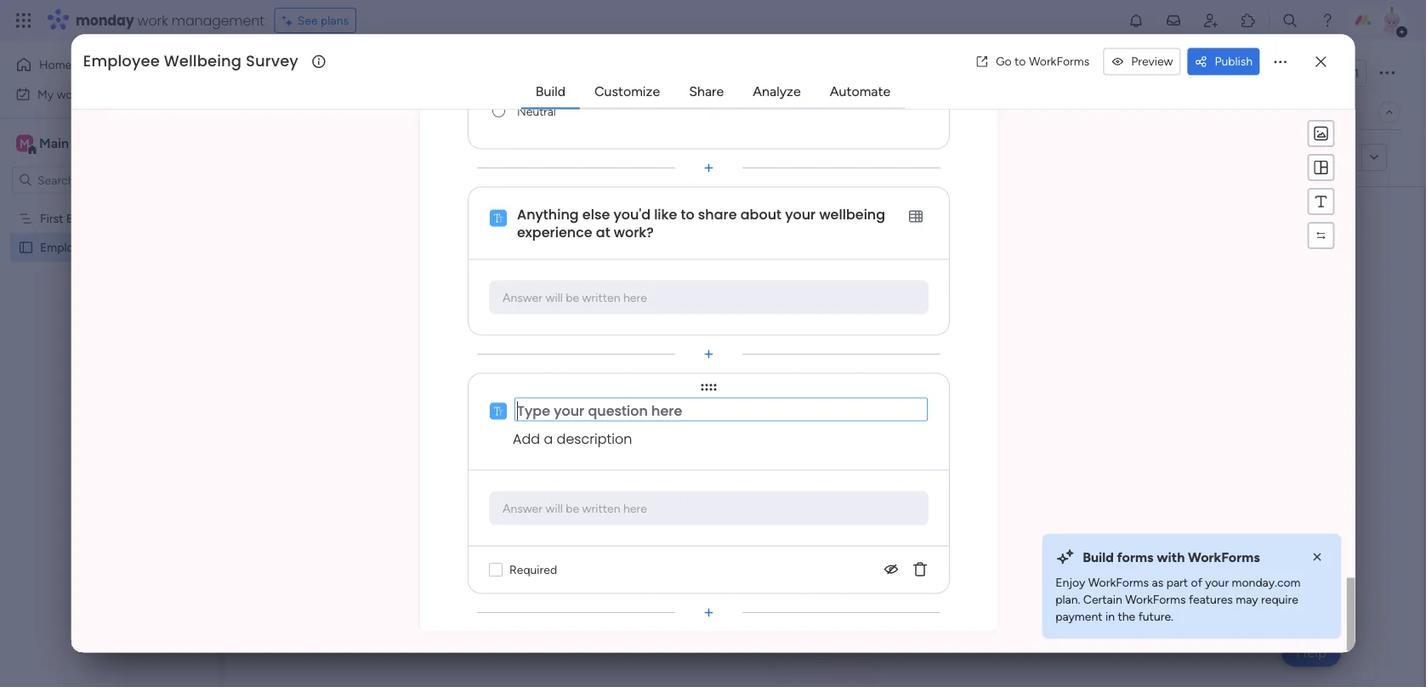 Task type: describe. For each thing, give the bounding box(es) containing it.
analyze link
[[740, 76, 815, 107]]

invite members image
[[1203, 12, 1220, 29]]

form
[[338, 105, 365, 120]]

close image
[[1310, 549, 1327, 566]]

work for my
[[57, 87, 83, 101]]

features
[[1189, 593, 1234, 608]]

public board image
[[18, 240, 34, 256]]

start
[[716, 327, 762, 356]]

1 vertical spatial form
[[935, 327, 983, 356]]

Type your question here text field
[[515, 398, 928, 422]]

first
[[40, 211, 63, 226]]

go
[[996, 54, 1012, 69]]

none field inside "form" 'form'
[[515, 94, 929, 128]]

select product image
[[15, 12, 32, 29]]

my work button
[[10, 80, 183, 108]]

management
[[172, 11, 264, 30]]

invite
[[1315, 66, 1344, 80]]

as
[[1153, 576, 1164, 591]]

well- inside list box
[[96, 240, 122, 255]]

invite / 1
[[1315, 66, 1360, 80]]

1 horizontal spatial being
[[464, 54, 541, 92]]

anything else you'd like to share about your wellbeing experience at work?
[[517, 205, 889, 242]]

monday
[[76, 11, 134, 30]]

workforms up certain
[[1089, 576, 1150, 591]]

answer for 1st add new question image from the bottom of the "form" 'form'
[[503, 290, 543, 305]]

preview
[[1132, 54, 1174, 69]]

customize link
[[581, 76, 674, 107]]

a
[[544, 430, 553, 449]]

Search in workspace field
[[36, 170, 142, 190]]

may
[[1237, 593, 1259, 608]]

help button
[[1282, 639, 1342, 667]]

apps image
[[1241, 12, 1258, 29]]

1 vertical spatial being
[[122, 240, 151, 255]]

autopilot image
[[1252, 101, 1267, 122]]

main workspace
[[39, 135, 140, 151]]

enjoy
[[1056, 576, 1086, 591]]

workspace image
[[16, 134, 33, 153]]

collapse board header image
[[1384, 106, 1397, 119]]

more actions image
[[1272, 53, 1289, 70]]

survey
[[246, 51, 299, 72]]

of
[[1192, 576, 1203, 591]]

form button
[[325, 99, 378, 126]]

your inside enjoy workforms as part of your monday.com plan. certain workforms features may require payment in the future.
[[1206, 576, 1230, 591]]

the
[[1118, 610, 1136, 625]]

4
[[1338, 105, 1345, 120]]

certain
[[1084, 593, 1123, 608]]

1 vertical spatial survey
[[154, 240, 189, 255]]

1 vertical spatial your
[[885, 327, 929, 356]]

forms
[[1118, 550, 1154, 566]]

/ for 1
[[1347, 66, 1352, 80]]

activity button
[[1196, 60, 1276, 87]]

board
[[66, 211, 97, 226]]

you'd
[[614, 205, 651, 224]]

1 horizontal spatial well-
[[397, 54, 464, 92]]

here for add new question icon
[[624, 501, 647, 516]]

in
[[1106, 610, 1115, 625]]

integrate
[[1096, 105, 1145, 120]]

building
[[798, 327, 879, 356]]

home button
[[10, 51, 183, 78]]

part
[[1167, 576, 1189, 591]]

wellbeing
[[164, 51, 242, 72]]

link
[[1338, 150, 1355, 165]]

see plans
[[298, 13, 349, 28]]

employee wellbeing survey
[[83, 51, 299, 72]]

first board
[[40, 211, 97, 226]]

ruby anderson image
[[1379, 7, 1406, 34]]

answer will be written here for 1st add new question image from the bottom of the "form" 'form'
[[503, 290, 647, 305]]

future.
[[1139, 610, 1174, 625]]

2 add new question image from the top
[[701, 346, 718, 363]]

share
[[698, 205, 737, 224]]

automate / 4
[[1274, 105, 1345, 120]]

your inside anything else you'd like to share about your wellbeing experience at work?
[[786, 205, 816, 224]]

build link
[[522, 76, 579, 107]]

2 component__icon image from the top
[[490, 403, 507, 420]]

to inside anything else you'd like to share about your wellbeing experience at work?
[[681, 205, 695, 224]]

m
[[20, 136, 30, 151]]

employee well-being survey inside list box
[[40, 240, 189, 255]]

home
[[39, 57, 72, 72]]

plan.
[[1056, 593, 1081, 608]]

about
[[741, 205, 782, 224]]

form for copy form link
[[1309, 150, 1335, 165]]

monday work management
[[76, 11, 264, 30]]

share link
[[676, 76, 738, 107]]

customize
[[595, 83, 660, 99]]

automate for automate
[[830, 83, 891, 99]]

copy form link
[[1278, 150, 1355, 165]]

go to workforms
[[996, 54, 1090, 69]]

build form
[[794, 393, 857, 409]]

build form button
[[780, 384, 870, 418]]

table button
[[258, 99, 325, 126]]

anything
[[517, 205, 579, 224]]

copy
[[1278, 150, 1306, 165]]

1 component__icon image from the top
[[490, 210, 507, 227]]

by
[[767, 327, 792, 356]]

be for 1st add new question image from the bottom of the "form" 'form'
[[566, 290, 580, 305]]



Task type: locate. For each thing, give the bounding box(es) containing it.
customization tools toolbar
[[1308, 120, 1335, 250]]

add new question image up share
[[701, 160, 718, 177]]

well-
[[397, 54, 464, 92], [96, 240, 122, 255]]

list box containing first board
[[0, 201, 217, 492]]

1 horizontal spatial employee well-being survey
[[259, 54, 636, 92]]

build left forms
[[1083, 550, 1114, 566]]

employee
[[83, 51, 160, 72], [259, 54, 390, 92], [40, 240, 93, 255]]

1 vertical spatial will
[[546, 501, 563, 516]]

0 horizontal spatial well-
[[96, 240, 122, 255]]

0 vertical spatial component__icon image
[[490, 210, 507, 227]]

0 vertical spatial automate
[[830, 83, 891, 99]]

employee well-being survey down board
[[40, 240, 189, 255]]

search everything image
[[1282, 12, 1299, 29]]

drag to reorder the question image right the like
[[701, 193, 718, 210]]

1 vertical spatial drag to reorder the question image
[[701, 379, 718, 396]]

answer
[[503, 290, 543, 305], [503, 501, 543, 516]]

my
[[37, 87, 54, 101]]

0 vertical spatial form
[[1309, 150, 1335, 165]]

form inside button
[[1309, 150, 1335, 165]]

to right go
[[1015, 54, 1027, 69]]

employee well-being survey up 'add view' 'icon'
[[259, 54, 636, 92]]

0 vertical spatial survey
[[547, 54, 636, 92]]

at
[[596, 223, 611, 242]]

0 vertical spatial add new question image
[[701, 160, 718, 177]]

tab list
[[521, 75, 906, 109]]

here
[[624, 290, 647, 305], [624, 501, 647, 516]]

workforms inside button
[[1029, 54, 1090, 69]]

add new question image
[[701, 160, 718, 177], [701, 346, 718, 363]]

add a description
[[513, 430, 632, 449]]

2 written from the top
[[582, 501, 621, 516]]

0 vertical spatial employee well-being survey
[[259, 54, 636, 92]]

employee up table
[[259, 54, 390, 92]]

workspace selection element
[[16, 133, 142, 155]]

monday.com
[[1233, 576, 1301, 591]]

activity
[[1203, 66, 1244, 80]]

/ inside button
[[1347, 66, 1352, 80]]

dapulse integrations image
[[1077, 106, 1089, 119]]

0 vertical spatial answer will be written here
[[503, 290, 647, 305]]

answer for add new question icon
[[503, 501, 543, 516]]

1 answer will be written here from the top
[[503, 290, 647, 305]]

will down the experience
[[546, 290, 563, 305]]

0 vertical spatial will
[[546, 290, 563, 305]]

build for build forms with workforms
[[1083, 550, 1114, 566]]

1 vertical spatial written
[[582, 501, 621, 516]]

0 vertical spatial drag to reorder the question image
[[701, 193, 718, 210]]

1 drag to reorder the question image from the top
[[701, 193, 718, 210]]

plans
[[321, 13, 349, 28]]

drag to reorder the question image for add new question icon
[[701, 379, 718, 396]]

see
[[298, 13, 318, 28]]

2 here from the top
[[624, 501, 647, 516]]

publish button
[[1188, 48, 1260, 75]]

1 vertical spatial to
[[681, 205, 695, 224]]

1 vertical spatial /
[[1330, 105, 1335, 120]]

menu image
[[1313, 159, 1330, 176], [1313, 193, 1330, 211]]

drag to reorder the question image
[[701, 193, 718, 210], [701, 379, 718, 396]]

automate up background color and image selector on the right top of page
[[1274, 105, 1327, 120]]

wellbeing
[[820, 205, 886, 224]]

1 vertical spatial add new question image
[[701, 346, 718, 363]]

add view image
[[388, 106, 395, 118]]

automate inside tab list
[[830, 83, 891, 99]]

employee up my work "button"
[[83, 51, 160, 72]]

build inside alert
[[1083, 550, 1114, 566]]

2 vertical spatial build
[[1083, 550, 1114, 566]]

table
[[284, 105, 312, 120]]

/
[[1347, 66, 1352, 80], [1330, 105, 1335, 120]]

your right building
[[885, 327, 929, 356]]

1 horizontal spatial your
[[885, 327, 929, 356]]

automate for automate / 4
[[1274, 105, 1327, 120]]

build left customize link
[[536, 83, 566, 99]]

workforms up of
[[1189, 550, 1261, 566]]

here down work? at the top of the page
[[624, 290, 647, 305]]

0 vertical spatial build
[[536, 83, 566, 99]]

1 vertical spatial answer will be written here
[[503, 501, 647, 516]]

tab list containing build
[[521, 75, 906, 109]]

1 vertical spatial menu image
[[1313, 193, 1330, 211]]

1 vertical spatial component__icon image
[[490, 403, 507, 420]]

be
[[566, 290, 580, 305], [566, 501, 580, 516]]

employee for employee wellbeing survey field
[[83, 51, 160, 72]]

will
[[546, 290, 563, 305], [546, 501, 563, 516]]

0 vertical spatial menu image
[[1313, 159, 1330, 176]]

will up 'required'
[[546, 501, 563, 516]]

Employee Wellbeing Survey field
[[79, 51, 310, 73]]

background color and image selector image
[[1313, 125, 1330, 142]]

1 answer from the top
[[503, 290, 543, 305]]

0 vertical spatial your
[[786, 205, 816, 224]]

1 horizontal spatial automate
[[1274, 105, 1327, 120]]

1 horizontal spatial work
[[137, 11, 168, 30]]

here down the description
[[624, 501, 647, 516]]

0 vertical spatial /
[[1347, 66, 1352, 80]]

written for 1st add new question image from the bottom of the "form" 'form'
[[582, 290, 621, 305]]

0 vertical spatial here
[[624, 290, 647, 305]]

answer will be written here down the experience
[[503, 290, 647, 305]]

work inside "button"
[[57, 87, 83, 101]]

form
[[1309, 150, 1335, 165], [935, 327, 983, 356], [827, 393, 857, 409]]

Employee well-being survey field
[[254, 54, 640, 92]]

1 horizontal spatial form
[[935, 327, 983, 356]]

0 horizontal spatial build
[[536, 83, 566, 99]]

2 horizontal spatial build
[[1083, 550, 1114, 566]]

answer down the experience
[[503, 290, 543, 305]]

enjoy workforms as part of your monday.com plan. certain workforms features may require payment in the future.
[[1056, 576, 1301, 625]]

1 horizontal spatial /
[[1347, 66, 1352, 80]]

0 vertical spatial answer
[[503, 290, 543, 305]]

share
[[689, 83, 724, 99]]

copy form link button
[[1246, 144, 1362, 171]]

build forms with workforms alert
[[1042, 534, 1342, 640]]

2 horizontal spatial your
[[1206, 576, 1230, 591]]

answer will be written here down add a description
[[503, 501, 647, 516]]

help
[[1297, 644, 1327, 662]]

employee inside field
[[83, 51, 160, 72]]

0 horizontal spatial automate
[[830, 83, 891, 99]]

your up features at bottom
[[1206, 576, 1230, 591]]

drag to reorder the question image up the type your question here text box
[[701, 379, 718, 396]]

2 vertical spatial form
[[827, 393, 857, 409]]

answer up 'required'
[[503, 501, 543, 516]]

publish
[[1215, 54, 1253, 69]]

with
[[1157, 550, 1185, 566]]

0 horizontal spatial employee well-being survey
[[40, 240, 189, 255]]

be down add a description
[[566, 501, 580, 516]]

0 vertical spatial being
[[464, 54, 541, 92]]

else
[[583, 205, 610, 224]]

/ left 4
[[1330, 105, 1335, 120]]

0 horizontal spatial your
[[786, 205, 816, 224]]

form form
[[71, 0, 1356, 653]]

invite / 1 button
[[1283, 60, 1367, 87]]

be down the experience
[[566, 290, 580, 305]]

workforms up future.
[[1126, 593, 1187, 608]]

experience
[[517, 223, 593, 242]]

main
[[39, 135, 69, 151]]

being
[[464, 54, 541, 92], [122, 240, 151, 255]]

work for monday
[[137, 11, 168, 30]]

0 horizontal spatial survey
[[154, 240, 189, 255]]

2 drag to reorder the question image from the top
[[701, 379, 718, 396]]

preview button
[[1104, 48, 1181, 75]]

form for build form
[[827, 393, 857, 409]]

0 horizontal spatial form
[[827, 393, 857, 409]]

workspace
[[72, 135, 140, 151]]

work right monday
[[137, 11, 168, 30]]

my work
[[37, 87, 83, 101]]

workforms
[[1029, 54, 1090, 69], [1189, 550, 1261, 566], [1089, 576, 1150, 591], [1126, 593, 1187, 608]]

work right my
[[57, 87, 83, 101]]

answer will be written here for add new question icon
[[503, 501, 647, 516]]

2 horizontal spatial form
[[1309, 150, 1335, 165]]

2 answer from the top
[[503, 501, 543, 516]]

work?
[[614, 223, 654, 242]]

require
[[1262, 593, 1299, 608]]

1 will from the top
[[546, 290, 563, 305]]

None field
[[515, 94, 929, 128]]

written for add new question icon
[[582, 501, 621, 516]]

your right about
[[786, 205, 816, 224]]

1 horizontal spatial survey
[[547, 54, 636, 92]]

/ for 4
[[1330, 105, 1335, 120]]

automate right the analyze
[[830, 83, 891, 99]]

like
[[654, 205, 678, 224]]

1 written from the top
[[582, 290, 621, 305]]

form inside 'button'
[[827, 393, 857, 409]]

add new question image
[[701, 605, 718, 622]]

to inside button
[[1015, 54, 1027, 69]]

required
[[510, 563, 557, 578]]

1 vertical spatial employee well-being survey
[[40, 240, 189, 255]]

build for build form
[[794, 393, 824, 409]]

0 horizontal spatial being
[[122, 240, 151, 255]]

here for 1st add new question image from the bottom of the "form" 'form'
[[624, 290, 647, 305]]

be for add new question icon
[[566, 501, 580, 516]]

2 menu image from the top
[[1313, 193, 1330, 211]]

employee down first board
[[40, 240, 93, 255]]

build forms with workforms
[[1083, 550, 1261, 566]]

0 vertical spatial to
[[1015, 54, 1027, 69]]

written down the description
[[582, 501, 621, 516]]

help image
[[1320, 12, 1337, 29]]

menu image down copy form link
[[1313, 193, 1330, 211]]

to right the like
[[681, 205, 695, 224]]

0 horizontal spatial work
[[57, 87, 83, 101]]

description
[[557, 430, 632, 449]]

component__icon image
[[490, 210, 507, 227], [490, 403, 507, 420]]

add
[[513, 430, 540, 449]]

0 horizontal spatial to
[[681, 205, 695, 224]]

1 vertical spatial answer
[[503, 501, 543, 516]]

1 add new question image from the top
[[701, 160, 718, 177]]

employee for employee well-being survey field
[[259, 54, 390, 92]]

1
[[1355, 66, 1360, 80]]

1 vertical spatial well-
[[96, 240, 122, 255]]

inbox image
[[1166, 12, 1183, 29]]

add new question image up the type your question here text box
[[701, 346, 718, 363]]

let's start by building your form
[[668, 327, 983, 356]]

1 here from the top
[[624, 290, 647, 305]]

drag to reorder the question image for 1st add new question image from the bottom of the "form" 'form'
[[701, 193, 718, 210]]

1 menu image from the top
[[1313, 159, 1330, 176]]

1 horizontal spatial to
[[1015, 54, 1027, 69]]

0 horizontal spatial /
[[1330, 105, 1335, 120]]

option
[[0, 203, 217, 207]]

2 be from the top
[[566, 501, 580, 516]]

written down at
[[582, 290, 621, 305]]

go to workforms button
[[969, 48, 1097, 75]]

2 will from the top
[[546, 501, 563, 516]]

build for build
[[536, 83, 566, 99]]

0 vertical spatial written
[[582, 290, 621, 305]]

employee well-being survey
[[259, 54, 636, 92], [40, 240, 189, 255]]

automate link
[[817, 76, 905, 107]]

payment
[[1056, 610, 1103, 625]]

notifications image
[[1128, 12, 1145, 29]]

answer will be written here
[[503, 290, 647, 305], [503, 501, 647, 516]]

build inside 'button'
[[794, 393, 824, 409]]

1 vertical spatial work
[[57, 87, 83, 101]]

2 vertical spatial your
[[1206, 576, 1230, 591]]

1 vertical spatial be
[[566, 501, 580, 516]]

build
[[536, 83, 566, 99], [794, 393, 824, 409], [1083, 550, 1114, 566]]

/ left 1
[[1347, 66, 1352, 80]]

let's
[[668, 327, 710, 356]]

menu image left link
[[1313, 159, 1330, 176]]

workforms right go
[[1029, 54, 1090, 69]]

1 vertical spatial here
[[624, 501, 647, 516]]

workforms logo image
[[420, 144, 516, 171]]

0 vertical spatial be
[[566, 290, 580, 305]]

1 vertical spatial automate
[[1274, 105, 1327, 120]]

0 vertical spatial well-
[[397, 54, 464, 92]]

analyze
[[753, 83, 801, 99]]

your
[[786, 205, 816, 224], [885, 327, 929, 356], [1206, 576, 1230, 591]]

1 vertical spatial build
[[794, 393, 824, 409]]

automate
[[830, 83, 891, 99], [1274, 105, 1327, 120]]

work
[[137, 11, 168, 30], [57, 87, 83, 101]]

0 vertical spatial work
[[137, 11, 168, 30]]

list box
[[0, 201, 217, 492]]

2 answer will be written here from the top
[[503, 501, 647, 516]]

1 be from the top
[[566, 290, 580, 305]]

build down let's start by building your form
[[794, 393, 824, 409]]

see plans button
[[275, 8, 357, 33]]

1 horizontal spatial build
[[794, 393, 824, 409]]



Task type: vqa. For each thing, say whether or not it's contained in the screenshot.
THE V2 BOLT SWITCH icon
no



